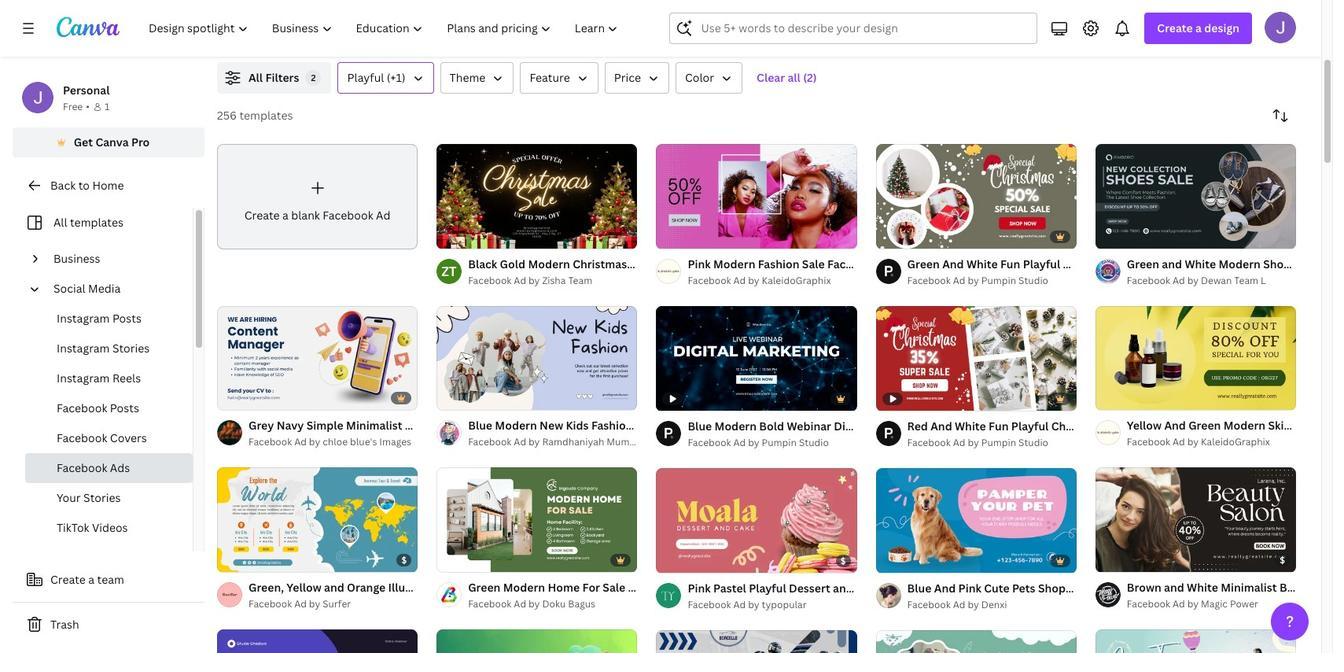 Task type: locate. For each thing, give the bounding box(es) containing it.
blue modern new kids fashion facebook ads facebook ad by ramdhaniyah mumtazah's
[[468, 418, 710, 449]]

tiktok videos
[[57, 520, 128, 535]]

1 vertical spatial christmas
[[1052, 419, 1106, 434]]

skincare
[[1269, 418, 1315, 433]]

red
[[908, 419, 929, 434]]

0 vertical spatial playful
[[347, 70, 384, 85]]

instagram
[[57, 311, 110, 326], [57, 341, 110, 356], [57, 371, 110, 386]]

playful (+1) button
[[338, 62, 434, 94]]

0 horizontal spatial green
[[468, 580, 501, 595]]

0 vertical spatial white
[[1185, 256, 1217, 271]]

facebook inside green and white modern shoes sale fa facebook ad by dewan team l
[[1128, 274, 1171, 287]]

minimalist for hiring
[[346, 418, 403, 433]]

Search search field
[[702, 13, 1028, 43]]

top level navigation element
[[139, 13, 632, 44]]

1 horizontal spatial playful
[[749, 581, 787, 595]]

instagram down the social media
[[57, 311, 110, 326]]

0 horizontal spatial facebook ad by pumpin studio
[[688, 436, 829, 449]]

a inside button
[[88, 572, 95, 587]]

a for team
[[88, 572, 95, 587]]

pink inside pink pastel playful dessert and cake store facebook ad facebook ad by typopular
[[688, 581, 711, 595]]

trash
[[50, 617, 79, 632]]

0 vertical spatial minimalist
[[346, 418, 403, 433]]

l
[[1262, 274, 1267, 287]]

0 vertical spatial templates
[[240, 108, 293, 123]]

and right brown
[[1165, 580, 1185, 595]]

fashion inside blue modern new kids fashion facebook ads facebook ad by ramdhaniyah mumtazah's
[[592, 418, 633, 433]]

by inside pink modern fashion sale facebook ad facebook ad by kaleidographix
[[749, 274, 760, 287]]

get canva pro button
[[13, 127, 205, 157]]

1 vertical spatial fashion
[[592, 418, 633, 433]]

a for design
[[1196, 20, 1202, 35]]

$
[[402, 554, 407, 566], [1281, 554, 1286, 566], [841, 555, 846, 566]]

0 horizontal spatial home
[[92, 178, 124, 193]]

modern down "pink modern fashion sale facebook ad" image
[[714, 256, 756, 271]]

minimalist up blue's
[[346, 418, 403, 433]]

shoes
[[1264, 256, 1296, 271]]

0 vertical spatial posts
[[112, 311, 142, 326]]

christmas left the yellow on the right of page
[[1052, 419, 1106, 434]]

green modern home for sale facebook ad image
[[437, 468, 638, 572]]

1 vertical spatial stories
[[83, 490, 121, 505]]

modern inside 'green modern home for sale facebook ad facebook ad by doku bagus'
[[503, 580, 545, 595]]

team down black gold modern christmas sale facebook ad link
[[569, 274, 593, 287]]

1 horizontal spatial home
[[548, 580, 580, 595]]

0 vertical spatial christmas
[[573, 256, 627, 271]]

create for create a design
[[1158, 20, 1194, 35]]

by
[[529, 274, 540, 287], [749, 274, 760, 287], [968, 274, 980, 287], [1188, 274, 1199, 287], [309, 435, 320, 449], [529, 436, 540, 449], [1188, 436, 1199, 449], [749, 436, 760, 449], [968, 436, 980, 449], [309, 597, 320, 611], [529, 597, 540, 611], [1188, 597, 1199, 611], [749, 598, 760, 611], [968, 598, 980, 611]]

sale inside 'green modern home for sale facebook ad facebook ad by doku bagus'
[[603, 580, 626, 595]]

1 vertical spatial instagram
[[57, 341, 110, 356]]

0 horizontal spatial blue
[[468, 418, 493, 433]]

create left team
[[50, 572, 86, 587]]

1 vertical spatial kaleidographix
[[1202, 436, 1271, 449]]

1 horizontal spatial blue
[[908, 581, 932, 595]]

pink inside pink modern fashion sale facebook ad facebook ad by kaleidographix
[[688, 256, 711, 271]]

0 vertical spatial kaleidographix
[[762, 274, 831, 287]]

0 vertical spatial green
[[1128, 256, 1160, 271]]

0 vertical spatial ads
[[690, 418, 710, 433]]

0 vertical spatial facebook ad by pumpin studio
[[908, 274, 1049, 287]]

and inside brown and white minimalist beauty sa facebook ad by magic power
[[1165, 580, 1185, 595]]

zisha
[[543, 274, 566, 287]]

2 team from the left
[[1235, 274, 1259, 287]]

a for blank
[[283, 208, 289, 223]]

1 vertical spatial playful
[[1012, 419, 1049, 434]]

ads inside blue modern new kids fashion facebook ads facebook ad by ramdhaniyah mumtazah's
[[690, 418, 710, 433]]

0 horizontal spatial kaleidographix
[[762, 274, 831, 287]]

create a blank facebook ad link
[[217, 144, 418, 249]]

and
[[1165, 418, 1187, 433], [931, 419, 953, 434], [935, 581, 956, 595]]

home inside 'green modern home for sale facebook ad facebook ad by doku bagus'
[[548, 580, 580, 595]]

2 horizontal spatial green
[[1189, 418, 1222, 433]]

1 horizontal spatial a
[[283, 208, 289, 223]]

1 horizontal spatial team
[[1235, 274, 1259, 287]]

0 horizontal spatial a
[[88, 572, 95, 587]]

playful left (+1)
[[347, 70, 384, 85]]

instagram up instagram reels
[[57, 341, 110, 356]]

kaleidographix inside pink modern fashion sale facebook ad facebook ad by kaleidographix
[[762, 274, 831, 287]]

home for modern
[[548, 580, 580, 595]]

white left fun
[[955, 419, 987, 434]]

white inside brown and white minimalist beauty sa facebook ad by magic power
[[1188, 580, 1219, 595]]

to
[[78, 178, 90, 193]]

team
[[569, 274, 593, 287], [1235, 274, 1259, 287]]

green right the yellow on the right of page
[[1189, 418, 1222, 433]]

1 horizontal spatial $
[[841, 555, 846, 566]]

business link
[[47, 244, 183, 274]]

grey
[[249, 418, 274, 433]]

posts for facebook posts
[[110, 401, 139, 416]]

0 horizontal spatial all
[[54, 215, 67, 230]]

0 vertical spatial a
[[1196, 20, 1202, 35]]

2 filter options selected element
[[306, 70, 321, 86]]

blue inside blue modern new kids fashion facebook ads facebook ad by ramdhaniyah mumtazah's
[[468, 418, 493, 433]]

christmas up facebook ad by zisha team link
[[573, 256, 627, 271]]

stories up the reels
[[112, 341, 150, 356]]

ads
[[690, 418, 710, 433], [110, 460, 130, 475]]

by inside facebook ad by pumpin studio link
[[749, 436, 760, 449]]

cake
[[856, 581, 882, 595]]

team inside black gold modern christmas sale facebook ad facebook ad by zisha team
[[569, 274, 593, 287]]

studio
[[1019, 274, 1049, 287], [799, 436, 829, 449], [1019, 436, 1049, 449]]

kaleidographix down yellow and green modern skincare dis 'link'
[[1202, 436, 1271, 449]]

feature button
[[520, 62, 599, 94]]

templates for all templates
[[70, 215, 124, 230]]

facebook ad by dewan team l link
[[1128, 273, 1297, 289]]

1 vertical spatial posts
[[110, 401, 139, 416]]

a left team
[[88, 572, 95, 587]]

modern up zisha
[[528, 256, 570, 271]]

1 horizontal spatial kaleidographix
[[1202, 436, 1271, 449]]

1 vertical spatial facebook ad by kaleidographix link
[[1128, 435, 1297, 450]]

0 vertical spatial facebook ad by kaleidographix link
[[688, 273, 857, 289]]

1 instagram from the top
[[57, 311, 110, 326]]

create inside create a blank facebook ad element
[[245, 208, 280, 223]]

kaleidographix down pink modern fashion sale facebook ad link
[[762, 274, 831, 287]]

create left blank
[[245, 208, 280, 223]]

0 horizontal spatial ads
[[110, 460, 130, 475]]

white up facebook ad by dewan team l link
[[1185, 256, 1217, 271]]

and inside green and white modern shoes sale fa facebook ad by dewan team l
[[1163, 256, 1183, 271]]

a left design
[[1196, 20, 1202, 35]]

pastel
[[714, 581, 747, 595]]

2 horizontal spatial playful
[[1012, 419, 1049, 434]]

jacob simon image
[[1265, 12, 1297, 43]]

pink modern fashion sale facebook ad link
[[688, 256, 897, 273]]

blue for blue modern new kids fashion facebook ads
[[468, 418, 493, 433]]

home right to
[[92, 178, 124, 193]]

red and white fun playful christmas sale facebook ad link
[[908, 418, 1202, 435]]

create a design
[[1158, 20, 1240, 35]]

pink modern fashion sale facebook ad facebook ad by kaleidographix
[[688, 256, 897, 287]]

1 vertical spatial a
[[283, 208, 289, 223]]

facebook ad by pumpin studio link for blue and pink cute pets shop facebook ad
[[908, 435, 1077, 451]]

1 horizontal spatial fashion
[[758, 256, 800, 271]]

canva
[[96, 135, 129, 150]]

modern
[[528, 256, 570, 271], [714, 256, 756, 271], [1219, 256, 1261, 271], [495, 418, 537, 433], [1224, 418, 1266, 433], [503, 580, 545, 595]]

0 horizontal spatial create
[[50, 572, 86, 587]]

all templates
[[54, 215, 124, 230]]

fashion down "pink modern fashion sale facebook ad" image
[[758, 256, 800, 271]]

all down the back
[[54, 215, 67, 230]]

green up facebook ad by dewan team l link
[[1128, 256, 1160, 271]]

2 vertical spatial instagram
[[57, 371, 110, 386]]

3 instagram from the top
[[57, 371, 110, 386]]

1 horizontal spatial green
[[1128, 256, 1160, 271]]

pumpin
[[982, 274, 1017, 287], [762, 436, 797, 449], [982, 436, 1017, 449]]

instagram for instagram posts
[[57, 311, 110, 326]]

2 vertical spatial create
[[50, 572, 86, 587]]

sale inside green and white modern shoes sale fa facebook ad by dewan team l
[[1299, 256, 1322, 271]]

by inside blue modern new kids fashion facebook ads facebook ad by ramdhaniyah mumtazah's
[[529, 436, 540, 449]]

1 team from the left
[[569, 274, 593, 287]]

0 horizontal spatial minimalist
[[346, 418, 403, 433]]

facebook ad by kaleidographix link for green
[[1128, 435, 1297, 450]]

fashion inside pink modern fashion sale facebook ad facebook ad by kaleidographix
[[758, 256, 800, 271]]

2 horizontal spatial a
[[1196, 20, 1202, 35]]

zisha team image
[[437, 259, 462, 284]]

yellow and green modern skincare dis link
[[1128, 417, 1334, 435]]

chloe
[[323, 435, 348, 449]]

1 horizontal spatial templates
[[240, 108, 293, 123]]

christmas inside black gold modern christmas sale facebook ad facebook ad by zisha team
[[573, 256, 627, 271]]

home up doku
[[548, 580, 580, 595]]

by inside black gold modern christmas sale facebook ad facebook ad by zisha team
[[529, 274, 540, 287]]

modern left skincare
[[1224, 418, 1266, 433]]

1 horizontal spatial facebook ad by pumpin studio
[[908, 274, 1049, 287]]

ad
[[1188, 419, 1202, 434]]

green up facebook ad by doku bagus link
[[468, 580, 501, 595]]

blue and pink cute pets shop facebook ad link
[[908, 580, 1138, 597]]

create left design
[[1158, 20, 1194, 35]]

minimalist for beauty
[[1221, 580, 1278, 595]]

0 vertical spatial fashion
[[758, 256, 800, 271]]

2 vertical spatial white
[[1188, 580, 1219, 595]]

and for yellow
[[1165, 418, 1187, 433]]

green cute baby store facebook ads image
[[876, 630, 1077, 653]]

sale
[[630, 256, 653, 271], [803, 256, 825, 271], [1299, 256, 1322, 271], [1109, 419, 1132, 434], [603, 580, 626, 595]]

free
[[63, 100, 83, 113]]

templates down back to home
[[70, 215, 124, 230]]

black gold modern christmas sale facebook ad facebook ad by zisha team
[[468, 256, 724, 287]]

yellow and green modern skincare dis facebook ad by kaleidographix
[[1128, 418, 1334, 449]]

1 vertical spatial blue
[[908, 581, 932, 595]]

None search field
[[670, 13, 1038, 44]]

all left filters
[[249, 70, 263, 85]]

facebook inside yellow and green modern skincare dis facebook ad by kaleidographix
[[1128, 436, 1171, 449]]

facebook ads
[[57, 460, 130, 475]]

videos
[[92, 520, 128, 535]]

pink for pink pastel playful dessert and cake store facebook ad
[[688, 581, 711, 595]]

1 horizontal spatial ads
[[690, 418, 710, 433]]

white
[[1185, 256, 1217, 271], [955, 419, 987, 434], [1188, 580, 1219, 595]]

playful up the facebook ad by typopular link at the bottom of page
[[749, 581, 787, 595]]

grey navy simple minimalist hiring design facebook ad link
[[249, 417, 548, 435]]

blank
[[291, 208, 320, 223]]

1 vertical spatial all
[[54, 215, 67, 230]]

1 horizontal spatial christmas
[[1052, 419, 1106, 434]]

simple
[[307, 418, 344, 433]]

posts inside the facebook posts link
[[110, 401, 139, 416]]

0 horizontal spatial christmas
[[573, 256, 627, 271]]

Sort by button
[[1265, 100, 1297, 131]]

theme
[[450, 70, 486, 85]]

stories for instagram stories
[[112, 341, 150, 356]]

stories up videos
[[83, 490, 121, 505]]

by inside brown and white minimalist beauty sa facebook ad by magic power
[[1188, 597, 1199, 611]]

create a blank facebook ad
[[245, 208, 391, 223]]

and left ad
[[1165, 418, 1187, 433]]

$ for skincare
[[1281, 554, 1286, 566]]

and inside red and white fun playful christmas sale facebook ad facebook ad by pumpin studio
[[931, 419, 953, 434]]

1 horizontal spatial create
[[245, 208, 280, 223]]

and inside yellow and green modern skincare dis facebook ad by kaleidographix
[[1165, 418, 1187, 433]]

instagram reels link
[[25, 364, 193, 393]]

and right red
[[931, 419, 953, 434]]

facebook ad by typopular link
[[688, 597, 857, 613]]

1 horizontal spatial minimalist
[[1221, 580, 1278, 595]]

1 vertical spatial white
[[955, 419, 987, 434]]

posts inside instagram posts link
[[112, 311, 142, 326]]

1 horizontal spatial facebook ad by kaleidographix link
[[1128, 435, 1297, 450]]

modern up facebook ad by doku bagus link
[[503, 580, 545, 595]]

1 vertical spatial home
[[548, 580, 580, 595]]

all
[[249, 70, 263, 85], [54, 215, 67, 230]]

1 vertical spatial minimalist
[[1221, 580, 1278, 595]]

blue right hiring
[[468, 418, 493, 433]]

stories inside "link"
[[83, 490, 121, 505]]

facebook ad by surfer
[[249, 597, 351, 611]]

team inside green and white modern shoes sale fa facebook ad by dewan team l
[[1235, 274, 1259, 287]]

pink
[[688, 256, 711, 271], [688, 581, 711, 595], [959, 581, 982, 595]]

kids
[[566, 418, 589, 433]]

posts down social media link
[[112, 311, 142, 326]]

pink modern fashion sale facebook ad image
[[657, 144, 857, 249]]

facebook ad by denxi link
[[908, 597, 1077, 613]]

0 vertical spatial stories
[[112, 341, 150, 356]]

0 vertical spatial create
[[1158, 20, 1194, 35]]

modern up dewan
[[1219, 256, 1261, 271]]

1 vertical spatial create
[[245, 208, 280, 223]]

and left cake
[[833, 581, 854, 595]]

pink for pink modern fashion sale facebook ad
[[688, 256, 711, 271]]

create inside create a design dropdown button
[[1158, 20, 1194, 35]]

green
[[1128, 256, 1160, 271], [1189, 418, 1222, 433], [468, 580, 501, 595]]

all for all templates
[[54, 215, 67, 230]]

white inside green and white modern shoes sale fa facebook ad by dewan team l
[[1185, 256, 1217, 271]]

create inside create a team button
[[50, 572, 86, 587]]

0 horizontal spatial $
[[402, 554, 407, 566]]

home for to
[[92, 178, 124, 193]]

white for fun
[[955, 419, 987, 434]]

0 horizontal spatial fashion
[[592, 418, 633, 433]]

2 vertical spatial a
[[88, 572, 95, 587]]

pink inside blue and pink cute pets shop facebook ad facebook ad by denxi
[[959, 581, 982, 595]]

playful (+1)
[[347, 70, 406, 85]]

white up facebook ad by magic power link
[[1188, 580, 1219, 595]]

2 horizontal spatial create
[[1158, 20, 1194, 35]]

and for brown
[[1165, 580, 1185, 595]]

sale inside red and white fun playful christmas sale facebook ad facebook ad by pumpin studio
[[1109, 419, 1132, 434]]

1 vertical spatial ads
[[110, 460, 130, 475]]

and right store
[[935, 581, 956, 595]]

instagram up facebook posts
[[57, 371, 110, 386]]

media
[[88, 281, 121, 296]]

create a team
[[50, 572, 124, 587]]

covers
[[110, 430, 147, 445]]

green and white modern shoes sale facebook ad image
[[1096, 144, 1297, 249]]

2 horizontal spatial $
[[1281, 554, 1286, 566]]

2 vertical spatial green
[[468, 580, 501, 595]]

1 horizontal spatial all
[[249, 70, 263, 85]]

brown and white minimalist beauty sa facebook ad by magic power
[[1128, 580, 1334, 611]]

facebook ad templates image
[[961, 0, 1297, 43]]

modern inside yellow and green modern skincare dis facebook ad by kaleidographix
[[1224, 418, 1266, 433]]

by inside pink pastel playful dessert and cake store facebook ad facebook ad by typopular
[[749, 598, 760, 611]]

minimalist inside grey navy simple minimalist hiring design facebook ad facebook ad by chloe blue's images
[[346, 418, 403, 433]]

playful right fun
[[1012, 419, 1049, 434]]

minimalist inside brown and white minimalist beauty sa facebook ad by magic power
[[1221, 580, 1278, 595]]

navy
[[277, 418, 304, 433]]

2 instagram from the top
[[57, 341, 110, 356]]

1 vertical spatial green
[[1189, 418, 1222, 433]]

green inside green and white modern shoes sale fa facebook ad by dewan team l
[[1128, 256, 1160, 271]]

posts down the reels
[[110, 401, 139, 416]]

0 vertical spatial home
[[92, 178, 124, 193]]

blue
[[468, 418, 493, 433], [908, 581, 932, 595]]

0 vertical spatial instagram
[[57, 311, 110, 326]]

yellow
[[1128, 418, 1162, 433]]

and up facebook ad by dewan team l link
[[1163, 256, 1183, 271]]

theme button
[[440, 62, 514, 94]]

and inside blue and pink cute pets shop facebook ad facebook ad by denxi
[[935, 581, 956, 595]]

a
[[1196, 20, 1202, 35], [283, 208, 289, 223], [88, 572, 95, 587]]

bagus
[[568, 597, 596, 611]]

blue right cake
[[908, 581, 932, 595]]

white inside red and white fun playful christmas sale facebook ad facebook ad by pumpin studio
[[955, 419, 987, 434]]

create a blank facebook ad element
[[217, 144, 418, 249]]

blue modern new kids fashion facebook ads link
[[468, 417, 710, 435]]

templates down all filters on the top left
[[240, 108, 293, 123]]

0 horizontal spatial playful
[[347, 70, 384, 85]]

minimalist up 'power'
[[1221, 580, 1278, 595]]

green and white modern shoes sale fa link
[[1128, 256, 1334, 273]]

templates for 256 templates
[[240, 108, 293, 123]]

by inside green and white modern shoes sale fa facebook ad by dewan team l
[[1188, 274, 1199, 287]]

0 horizontal spatial team
[[569, 274, 593, 287]]

0 horizontal spatial facebook ad by kaleidographix link
[[688, 273, 857, 289]]

0 vertical spatial blue
[[468, 418, 493, 433]]

kaleidographix for modern
[[1202, 436, 1271, 449]]

0 horizontal spatial templates
[[70, 215, 124, 230]]

blue inside blue and pink cute pets shop facebook ad facebook ad by denxi
[[908, 581, 932, 595]]

green inside 'green modern home for sale facebook ad facebook ad by doku bagus'
[[468, 580, 501, 595]]

pets
[[1013, 581, 1036, 595]]

a inside dropdown button
[[1196, 20, 1202, 35]]

fashion up mumtazah's
[[592, 418, 633, 433]]

team left l
[[1235, 274, 1259, 287]]

a left blank
[[283, 208, 289, 223]]

mumtazah's
[[607, 436, 661, 449]]

modern left new
[[495, 418, 537, 433]]

posts
[[112, 311, 142, 326], [110, 401, 139, 416]]

pink pastel playful dessert and cake store facebook ad facebook ad by typopular
[[688, 581, 985, 611]]

green inside yellow and green modern skincare dis facebook ad by kaleidographix
[[1189, 418, 1222, 433]]

stories
[[112, 341, 150, 356], [83, 490, 121, 505]]

1 vertical spatial templates
[[70, 215, 124, 230]]

kaleidographix inside yellow and green modern skincare dis facebook ad by kaleidographix
[[1202, 436, 1271, 449]]

0 vertical spatial all
[[249, 70, 263, 85]]

2 vertical spatial playful
[[749, 581, 787, 595]]

facebook
[[323, 208, 374, 223], [655, 256, 707, 271], [828, 256, 879, 271], [468, 274, 512, 287], [688, 274, 732, 287], [908, 274, 951, 287], [1128, 274, 1171, 287], [57, 401, 107, 416], [479, 418, 531, 433], [636, 418, 687, 433], [1134, 419, 1186, 434], [57, 430, 107, 445], [249, 435, 292, 449], [468, 436, 512, 449], [1128, 436, 1171, 449], [688, 436, 732, 449], [908, 436, 951, 449], [57, 460, 107, 475], [628, 580, 680, 595], [917, 581, 968, 595], [1069, 581, 1120, 595], [249, 597, 292, 611], [468, 597, 512, 611], [1128, 597, 1171, 611], [688, 598, 732, 611], [908, 598, 951, 611]]

shop
[[1039, 581, 1066, 595]]



Task type: describe. For each thing, give the bounding box(es) containing it.
fa
[[1324, 256, 1334, 271]]

white for minimalist
[[1188, 580, 1219, 595]]

playful inside button
[[347, 70, 384, 85]]

facebook ad by surfer link
[[249, 596, 418, 612]]

hiring
[[405, 418, 438, 433]]

sa
[[1321, 580, 1334, 595]]

feature
[[530, 70, 570, 85]]

by inside blue and pink cute pets shop facebook ad facebook ad by denxi
[[968, 598, 980, 611]]

instagram for instagram stories
[[57, 341, 110, 356]]

black gold modern christmas sale facebook ad image
[[437, 144, 638, 249]]

playful inside pink pastel playful dessert and cake store facebook ad facebook ad by typopular
[[749, 581, 787, 595]]

facebook posts
[[57, 401, 139, 416]]

back to home link
[[13, 170, 205, 201]]

your stories
[[57, 490, 121, 505]]

pro
[[131, 135, 150, 150]]

ad inside blue modern new kids fashion facebook ads facebook ad by ramdhaniyah mumtazah's
[[514, 436, 527, 449]]

facebook ad by pumpin studio link for pink pastel playful dessert and cake store facebook ad
[[688, 435, 857, 451]]

your
[[57, 490, 81, 505]]

brown and white minimalist beauty sa link
[[1128, 579, 1334, 597]]

team
[[97, 572, 124, 587]]

reels
[[112, 371, 141, 386]]

stories for your stories
[[83, 490, 121, 505]]

team for christmas
[[569, 274, 593, 287]]

all for all filters
[[249, 70, 263, 85]]

color button
[[676, 62, 743, 94]]

brown and white minimalist beauty salon facebook ad image
[[1096, 468, 1297, 572]]

facebook ad by doku bagus link
[[468, 597, 638, 612]]

cute
[[985, 581, 1010, 595]]

green for green and white modern shoes sale fa
[[1128, 256, 1160, 271]]

by inside 'green modern home for sale facebook ad facebook ad by doku bagus'
[[529, 597, 540, 611]]

modern inside blue modern new kids fashion facebook ads facebook ad by ramdhaniyah mumtazah's
[[495, 418, 537, 433]]

kaleidographix for sale
[[762, 274, 831, 287]]

create a design button
[[1145, 13, 1253, 44]]

green for green modern home for sale facebook ad
[[468, 580, 501, 595]]

ad inside brown and white minimalist beauty sa facebook ad by magic power
[[1173, 597, 1186, 611]]

new
[[540, 418, 564, 433]]

instagram for instagram reels
[[57, 371, 110, 386]]

doku
[[543, 597, 566, 611]]

typopular
[[762, 598, 807, 611]]

playful inside red and white fun playful christmas sale facebook ad facebook ad by pumpin studio
[[1012, 419, 1049, 434]]

blue for blue and pink cute pets shop facebook ad
[[908, 581, 932, 595]]

and for blue
[[935, 581, 956, 595]]

zisha team element
[[437, 259, 462, 284]]

beauty
[[1280, 580, 1318, 595]]

your stories link
[[25, 483, 193, 513]]

modern inside green and white modern shoes sale fa facebook ad by dewan team l
[[1219, 256, 1261, 271]]

$ for hiring
[[402, 554, 407, 566]]

social
[[54, 281, 85, 296]]

facebook covers link
[[25, 423, 193, 453]]

green modern home for sale facebook ad facebook ad by doku bagus
[[468, 580, 697, 611]]

green, yellow and orange illustration playful tour and travel business facebook ads image
[[217, 467, 418, 572]]

green and purple creative playful open trip family holiday facebook ad image
[[1096, 629, 1297, 653]]

ad inside green and white modern shoes sale fa facebook ad by dewan team l
[[1173, 274, 1186, 287]]

team for modern
[[1235, 274, 1259, 287]]

yellow and green modern skincare discount facebook ad image
[[1096, 306, 1297, 411]]

zt link
[[437, 259, 462, 284]]

and for red
[[931, 419, 953, 434]]

instagram stories
[[57, 341, 150, 356]]

brown
[[1128, 580, 1162, 595]]

surfer
[[323, 597, 351, 611]]

by inside facebook ad by surfer link
[[309, 597, 320, 611]]

social media link
[[47, 274, 183, 304]]

and for green
[[1163, 256, 1183, 271]]

social media
[[54, 281, 121, 296]]

by inside red and white fun playful christmas sale facebook ad facebook ad by pumpin studio
[[968, 436, 980, 449]]

clear all (2)
[[757, 70, 817, 85]]

and inside pink pastel playful dessert and cake store facebook ad facebook ad by typopular
[[833, 581, 854, 595]]

power
[[1231, 597, 1259, 611]]

create for create a team
[[50, 572, 86, 587]]

white for modern
[[1185, 256, 1217, 271]]

black gold modern christmas sale facebook ad link
[[468, 256, 724, 273]]

clear all (2) button
[[749, 62, 825, 94]]

blue and pink cute pets shop facebook ad facebook ad by denxi
[[908, 581, 1138, 611]]

all templates link
[[22, 208, 183, 238]]

blue and pink cute pets shop facebook ad image
[[876, 468, 1077, 573]]

clear
[[757, 70, 785, 85]]

all
[[788, 70, 801, 85]]

green modern home for sale facebook ad link
[[468, 579, 697, 597]]

tiktok videos link
[[25, 513, 193, 543]]

studio inside red and white fun playful christmas sale facebook ad facebook ad by pumpin studio
[[1019, 436, 1049, 449]]

dis
[[1317, 418, 1334, 433]]

pink pastel playful dessert and cake store facebook ad image
[[657, 468, 857, 573]]

instagram reels
[[57, 371, 141, 386]]

2
[[311, 72, 316, 83]]

green and white modern shoes sale fa facebook ad by dewan team l
[[1128, 256, 1334, 287]]

back
[[50, 178, 76, 193]]

facebook ad by magic power link
[[1128, 597, 1297, 612]]

filters
[[266, 70, 299, 85]]

red and white fun playful christmas sale facebook ad facebook ad by pumpin studio
[[908, 419, 1202, 449]]

sale inside pink modern fashion sale facebook ad facebook ad by kaleidographix
[[803, 256, 825, 271]]

christmas inside red and white fun playful christmas sale facebook ad facebook ad by pumpin studio
[[1052, 419, 1106, 434]]

facebook covers
[[57, 430, 147, 445]]

grey navy simple minimalist hiring design facebook ad image
[[217, 306, 418, 410]]

instagram stories link
[[25, 334, 193, 364]]

green gradient simple 3d illustrative financial freedom facebook ad image
[[437, 629, 638, 653]]

personal
[[63, 83, 110, 98]]

modern inside pink modern fashion sale facebook ad facebook ad by kaleidographix
[[714, 256, 756, 271]]

facebook ad by chloe blue's images link
[[249, 435, 418, 450]]

facebook ad by ramdhaniyah mumtazah's link
[[468, 435, 661, 450]]

business
[[54, 251, 100, 266]]

256 templates
[[217, 108, 293, 123]]

posts for instagram posts
[[112, 311, 142, 326]]

create a team button
[[13, 564, 205, 596]]

design
[[1205, 20, 1240, 35]]

purple and pink playful modern website webinar facebook ad image
[[217, 629, 418, 653]]

store
[[885, 581, 914, 595]]

green and white fun playful christmas special sale facebook ad image
[[876, 144, 1077, 249]]

blue's
[[350, 435, 377, 449]]

tiktok
[[57, 520, 89, 535]]

facebook ad by kaleidographix link for fashion
[[688, 273, 857, 289]]

denxi
[[982, 598, 1008, 611]]

create for create a blank facebook ad
[[245, 208, 280, 223]]

ramdhaniyah
[[543, 436, 605, 449]]

color
[[685, 70, 715, 85]]

by inside yellow and green modern skincare dis facebook ad by kaleidographix
[[1188, 436, 1199, 449]]

trash link
[[13, 609, 205, 641]]

ad inside red and white fun playful christmas sale facebook ad facebook ad by pumpin studio
[[954, 436, 966, 449]]

sale inside black gold modern christmas sale facebook ad facebook ad by zisha team
[[630, 256, 653, 271]]

facebook inside brown and white minimalist beauty sa facebook ad by magic power
[[1128, 597, 1171, 611]]

modern inside black gold modern christmas sale facebook ad facebook ad by zisha team
[[528, 256, 570, 271]]

instagram posts
[[57, 311, 142, 326]]

pumpin inside red and white fun playful christmas sale facebook ad facebook ad by pumpin studio
[[982, 436, 1017, 449]]

back to home
[[50, 178, 124, 193]]

images
[[380, 435, 412, 449]]

blue modern new kids fashion facebook ads image
[[437, 306, 638, 411]]

ad inside yellow and green modern skincare dis facebook ad by kaleidographix
[[1173, 436, 1186, 449]]

free •
[[63, 100, 90, 113]]

1 vertical spatial facebook ad by pumpin studio
[[688, 436, 829, 449]]

design
[[440, 418, 477, 433]]

by inside grey navy simple minimalist hiring design facebook ad facebook ad by chloe blue's images
[[309, 435, 320, 449]]

•
[[86, 100, 90, 113]]

navy modern classic car sales company promotion facebook ad image
[[657, 630, 857, 653]]



Task type: vqa. For each thing, say whether or not it's contained in the screenshot.
'for' within Recommendations Curated templates, graphics, and content picked for you
no



